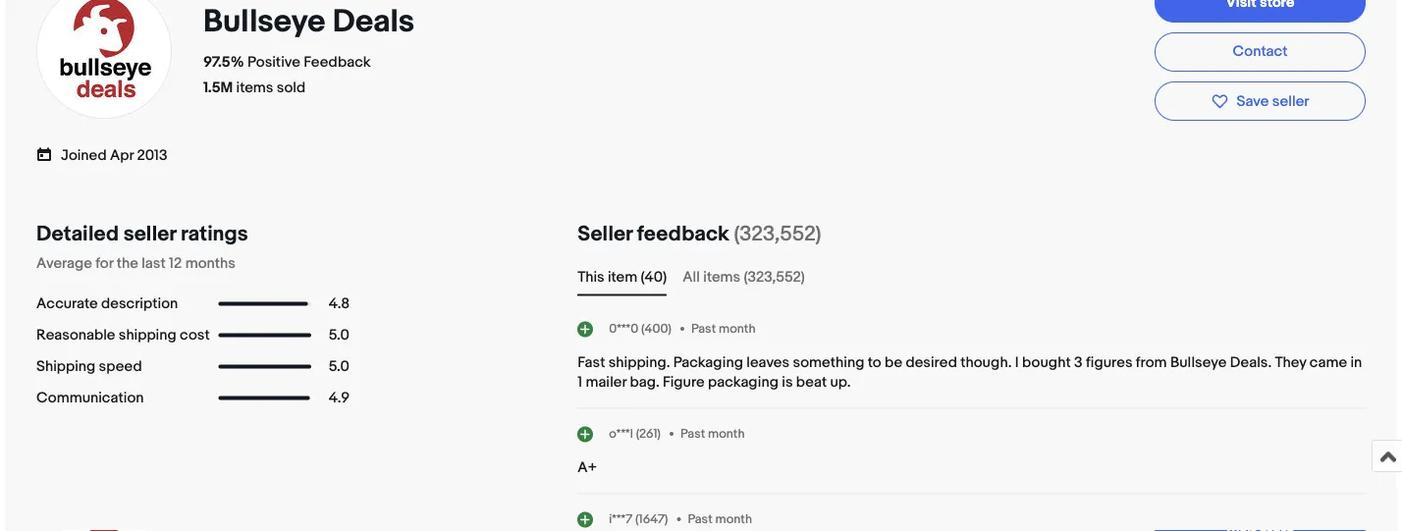 Task type: describe. For each thing, give the bounding box(es) containing it.
5.0 for reasonable shipping cost
[[329, 327, 349, 344]]

5.0 for shipping speed
[[329, 358, 349, 376]]

i
[[1015, 354, 1019, 372]]

97.5% positive feedback 1.5m items sold
[[203, 53, 371, 96]]

2 vertical spatial month
[[715, 511, 752, 527]]

something
[[793, 354, 865, 372]]

detailed seller ratings
[[36, 221, 248, 247]]

deals
[[333, 3, 415, 41]]

this
[[578, 269, 605, 286]]

2 vertical spatial past month
[[688, 511, 752, 527]]

up.
[[830, 374, 851, 391]]

the
[[116, 255, 138, 273]]

seller for detailed
[[123, 221, 176, 247]]

accurate description
[[36, 295, 178, 313]]

deals.
[[1230, 354, 1272, 372]]

3
[[1074, 354, 1083, 372]]

though.
[[961, 354, 1012, 372]]

shipping
[[36, 358, 95, 376]]

o***l (261)
[[609, 426, 661, 441]]

a+
[[578, 459, 597, 477]]

2013
[[137, 146, 167, 164]]

items inside 97.5% positive feedback 1.5m items sold
[[236, 79, 273, 96]]

this item (40)
[[578, 269, 667, 286]]

(40)
[[641, 269, 667, 286]]

figure
[[663, 374, 705, 391]]

1.5m
[[203, 79, 233, 96]]

feedback
[[637, 221, 729, 247]]

0***0 (400)
[[609, 321, 672, 336]]

average
[[36, 255, 92, 273]]

0 horizontal spatial bullseye
[[203, 3, 326, 41]]

shipping.
[[609, 354, 670, 372]]

bought
[[1022, 354, 1071, 372]]

bullseye inside fast shipping. packaging leaves something to be desired though. i bought 3 figures from bullseye deals. they came in 1 mailer bag. figure packaging is beat up.
[[1170, 354, 1227, 372]]

4.9
[[329, 389, 350, 407]]

desired
[[906, 354, 957, 372]]

positive
[[247, 53, 300, 71]]

beat
[[796, 374, 827, 391]]

i***7
[[609, 511, 633, 527]]

all items (323,552)
[[683, 269, 805, 286]]

mailer
[[586, 374, 627, 391]]

packaging
[[708, 374, 779, 391]]

communication
[[36, 389, 144, 407]]

came
[[1310, 354, 1347, 372]]

seller feedback (323,552)
[[578, 221, 822, 247]]

i***7 (1647)
[[609, 511, 668, 527]]

they
[[1275, 354, 1307, 372]]

4.8
[[329, 295, 350, 313]]



Task type: locate. For each thing, give the bounding box(es) containing it.
(323,552) right all
[[744, 269, 805, 286]]

1 vertical spatial 5.0
[[329, 358, 349, 376]]

in
[[1351, 354, 1362, 372]]

items right all
[[703, 269, 741, 286]]

(323,552) for seller feedback (323,552)
[[734, 221, 822, 247]]

5.0 up "4.9"
[[329, 358, 349, 376]]

to
[[868, 354, 881, 372]]

2 5.0 from the top
[[329, 358, 349, 376]]

1 vertical spatial past
[[681, 426, 705, 441]]

leaves
[[747, 354, 790, 372]]

contact
[[1233, 43, 1288, 60]]

1 horizontal spatial bullseye
[[1170, 354, 1227, 372]]

month for fast shipping. packaging leaves something to be desired though. i bought 3 figures from bullseye deals. they came in 1 mailer bag. figure packaging is beat up.
[[719, 321, 756, 336]]

ratings
[[181, 221, 248, 247]]

items inside tab list
[[703, 269, 741, 286]]

month down packaging
[[708, 426, 745, 441]]

1 horizontal spatial items
[[703, 269, 741, 286]]

month for a+
[[708, 426, 745, 441]]

bullseye right "from"
[[1170, 354, 1227, 372]]

past for fast shipping. packaging leaves something to be desired though. i bought 3 figures from bullseye deals. they came in 1 mailer bag. figure packaging is beat up.
[[691, 321, 716, 336]]

save seller button
[[1155, 81, 1366, 121]]

figures
[[1086, 354, 1133, 372]]

bullseye up positive
[[203, 3, 326, 41]]

(261)
[[636, 426, 661, 441]]

apr
[[110, 146, 134, 164]]

all
[[683, 269, 700, 286]]

1 vertical spatial items
[[703, 269, 741, 286]]

0 vertical spatial past month
[[691, 321, 756, 336]]

tab list containing this item (40)
[[578, 267, 1366, 288]]

o***l
[[609, 426, 633, 441]]

0 vertical spatial seller
[[1273, 92, 1310, 110]]

12
[[169, 255, 182, 273]]

contact link
[[1155, 32, 1366, 72]]

bullseye
[[203, 3, 326, 41], [1170, 354, 1227, 372]]

1 vertical spatial past month
[[681, 426, 745, 441]]

feedback
[[304, 53, 371, 71]]

(400)
[[641, 321, 672, 336]]

bullseye deals
[[203, 3, 415, 41]]

5.0
[[329, 327, 349, 344], [329, 358, 349, 376]]

(323,552) inside tab list
[[744, 269, 805, 286]]

fast shipping. packaging leaves something to be desired though. i bought 3 figures from bullseye deals. they came in 1 mailer bag. figure packaging is beat up.
[[578, 354, 1362, 391]]

seller
[[1273, 92, 1310, 110], [123, 221, 176, 247]]

tab list
[[578, 267, 1366, 288]]

month up 'packaging'
[[719, 321, 756, 336]]

bullseye deals image
[[35, 0, 173, 120]]

months
[[185, 255, 236, 273]]

(323,552) up "all items (323,552)"
[[734, 221, 822, 247]]

for
[[95, 255, 113, 273]]

0 vertical spatial (323,552)
[[734, 221, 822, 247]]

1
[[578, 374, 582, 391]]

save
[[1237, 92, 1269, 110]]

bullseye deals link
[[203, 3, 422, 41]]

1 vertical spatial bullseye
[[1170, 354, 1227, 372]]

1 vertical spatial seller
[[123, 221, 176, 247]]

item
[[608, 269, 638, 286]]

joined apr 2013
[[61, 146, 167, 164]]

items
[[236, 79, 273, 96], [703, 269, 741, 286]]

past month for a+
[[681, 426, 745, 441]]

save seller
[[1237, 92, 1310, 110]]

items down positive
[[236, 79, 273, 96]]

past
[[691, 321, 716, 336], [681, 426, 705, 441], [688, 511, 713, 527]]

average for the last 12 months
[[36, 255, 236, 273]]

past month for fast shipping. packaging leaves something to be desired though. i bought 3 figures from bullseye deals. they came in 1 mailer bag. figure packaging is beat up.
[[691, 321, 756, 336]]

5.0 down 4.8
[[329, 327, 349, 344]]

month
[[719, 321, 756, 336], [708, 426, 745, 441], [715, 511, 752, 527]]

reasonable shipping cost
[[36, 327, 210, 344]]

cost
[[180, 327, 210, 344]]

0 vertical spatial past
[[691, 321, 716, 336]]

0 vertical spatial month
[[719, 321, 756, 336]]

shipping speed
[[36, 358, 142, 376]]

0 vertical spatial 5.0
[[329, 327, 349, 344]]

speed
[[99, 358, 142, 376]]

0 horizontal spatial seller
[[123, 221, 176, 247]]

1 5.0 from the top
[[329, 327, 349, 344]]

be
[[885, 354, 903, 372]]

month right (1647)
[[715, 511, 752, 527]]

sold
[[277, 79, 305, 96]]

seller right save in the top of the page
[[1273, 92, 1310, 110]]

seller inside "button"
[[1273, 92, 1310, 110]]

description
[[101, 295, 178, 313]]

0 horizontal spatial items
[[236, 79, 273, 96]]

(323,552)
[[734, 221, 822, 247], [744, 269, 805, 286]]

past month down figure
[[681, 426, 745, 441]]

past month
[[691, 321, 756, 336], [681, 426, 745, 441], [688, 511, 752, 527]]

accurate
[[36, 295, 98, 313]]

0 vertical spatial items
[[236, 79, 273, 96]]

2 vertical spatial past
[[688, 511, 713, 527]]

past right (1647)
[[688, 511, 713, 527]]

fast
[[578, 354, 605, 372]]

past for a+
[[681, 426, 705, 441]]

packaging
[[673, 354, 743, 372]]

97.5%
[[203, 53, 244, 71]]

joined
[[61, 146, 107, 164]]

0***0
[[609, 321, 639, 336]]

text__icon wrapper image
[[36, 145, 61, 162]]

seller up last
[[123, 221, 176, 247]]

reasonable
[[36, 327, 115, 344]]

shipping
[[119, 327, 176, 344]]

past up 'packaging'
[[691, 321, 716, 336]]

from
[[1136, 354, 1167, 372]]

1 horizontal spatial seller
[[1273, 92, 1310, 110]]

last
[[142, 255, 166, 273]]

detailed
[[36, 221, 119, 247]]

past month up 'packaging'
[[691, 321, 756, 336]]

(1647)
[[635, 511, 668, 527]]

0 vertical spatial bullseye
[[203, 3, 326, 41]]

seller for save
[[1273, 92, 1310, 110]]

bag.
[[630, 374, 660, 391]]

past right (261) in the left bottom of the page
[[681, 426, 705, 441]]

seller
[[578, 221, 632, 247]]

(323,552) for all items (323,552)
[[744, 269, 805, 286]]

1 vertical spatial month
[[708, 426, 745, 441]]

past month right (1647)
[[688, 511, 752, 527]]

is
[[782, 374, 793, 391]]

1 vertical spatial (323,552)
[[744, 269, 805, 286]]



Task type: vqa. For each thing, say whether or not it's contained in the screenshot.


